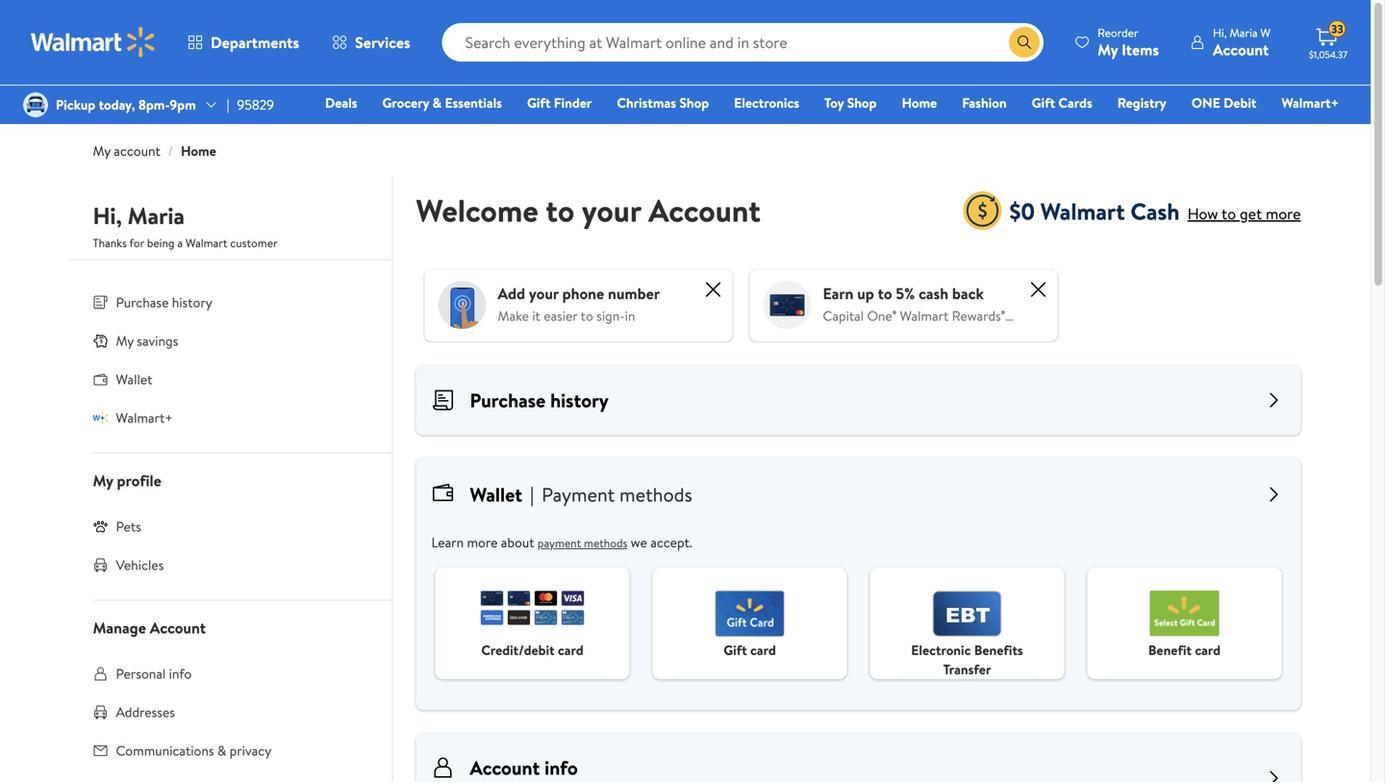Task type: locate. For each thing, give the bounding box(es) containing it.
2 icon image from the top
[[93, 410, 108, 426]]

| 95829
[[227, 95, 274, 114]]

purchase history link down customer
[[70, 283, 392, 322]]

registry link
[[1109, 92, 1176, 113]]

addresses link
[[70, 693, 392, 732]]

1 horizontal spatial hi,
[[1214, 25, 1228, 41]]

electronic benefits transfer
[[912, 641, 1024, 679]]

card for benefit card
[[1196, 641, 1221, 660]]

0 horizontal spatial card
[[558, 641, 584, 660]]

toy
[[825, 93, 844, 112]]

christmas
[[617, 93, 677, 112]]

gift for gift cards
[[1032, 93, 1056, 112]]

0 vertical spatial home
[[902, 93, 938, 112]]

1 horizontal spatial next best action image image
[[764, 281, 812, 329]]

maria left the w
[[1230, 25, 1258, 41]]

0 horizontal spatial your
[[529, 283, 559, 304]]

card for gift card
[[751, 641, 777, 660]]

1 horizontal spatial gift
[[724, 641, 748, 660]]

0 vertical spatial wallet
[[116, 370, 153, 389]]

credit/debit card
[[482, 641, 584, 660]]

payment
[[542, 481, 615, 508]]

1 vertical spatial history
[[551, 387, 609, 414]]

0 vertical spatial purchase
[[116, 293, 169, 312]]

my for my savings
[[116, 332, 134, 350]]

home link
[[894, 92, 946, 113], [181, 141, 216, 160]]

shop
[[680, 93, 709, 112], [848, 93, 877, 112]]

gift cards
[[1032, 93, 1093, 112]]

gift
[[527, 93, 551, 112], [1032, 93, 1056, 112], [724, 641, 748, 660]]

1 vertical spatial info
[[545, 755, 578, 782]]

benefit
[[1149, 641, 1193, 660]]

1 horizontal spatial history
[[551, 387, 609, 414]]

1 vertical spatial your
[[529, 283, 559, 304]]

payment methods link
[[538, 535, 628, 552]]

gift for gift card
[[724, 641, 748, 660]]

$0 walmart cash how to get more
[[1010, 195, 1302, 228]]

get
[[1241, 203, 1263, 224]]

0 vertical spatial walmart
[[1041, 195, 1126, 228]]

card right credit/debit
[[558, 641, 584, 660]]

3 icon image from the top
[[93, 519, 108, 534]]

2 horizontal spatial card
[[1196, 641, 1221, 660]]

home left fashion
[[902, 93, 938, 112]]

& for grocery
[[433, 93, 442, 112]]

maria inside hi, maria thanks for being a walmart customer
[[128, 200, 185, 232]]

one debit
[[1192, 93, 1257, 112]]

my
[[1098, 39, 1119, 60], [93, 141, 111, 160], [116, 332, 134, 350], [93, 470, 113, 491]]

about
[[501, 533, 535, 552]]

reorder my items
[[1098, 25, 1160, 60]]

phone
[[563, 283, 605, 304]]

gift left the cards
[[1032, 93, 1056, 112]]

grocery & essentials
[[383, 93, 502, 112]]

to right welcome
[[546, 189, 575, 232]]

shop right christmas
[[680, 93, 709, 112]]

electronic benefits transfer image
[[933, 591, 1002, 637]]

card down gift card image on the right bottom of page
[[751, 641, 777, 660]]

manage
[[93, 617, 146, 639]]

hi, up thanks
[[93, 200, 122, 232]]

home link right the /
[[181, 141, 216, 160]]

walmart+ up profile
[[116, 409, 173, 427]]

manage account
[[93, 617, 206, 639]]

walmart+ link down $1,054.37
[[1274, 92, 1348, 113]]

your inside add your phone number make it easier to sign-in
[[529, 283, 559, 304]]

close panel image
[[702, 278, 725, 301], [1027, 278, 1051, 301]]

 image
[[23, 92, 48, 117]]

walmart right '$0'
[[1041, 195, 1126, 228]]

number
[[608, 283, 660, 304]]

2 horizontal spatial gift
[[1032, 93, 1056, 112]]

my profile
[[93, 470, 162, 491]]

hi, inside hi, maria thanks for being a walmart customer
[[93, 200, 122, 232]]

my left account
[[93, 141, 111, 160]]

christmas shop
[[617, 93, 709, 112]]

gift finder link
[[519, 92, 601, 113]]

wallet up "about"
[[470, 481, 523, 508]]

1 horizontal spatial purchase
[[470, 387, 546, 414]]

history down easier
[[551, 387, 609, 414]]

card
[[558, 641, 584, 660], [751, 641, 777, 660], [1196, 641, 1221, 660]]

1 vertical spatial more
[[467, 533, 498, 552]]

shop right toy
[[848, 93, 877, 112]]

2 close panel image from the left
[[1027, 278, 1051, 301]]

1 close panel image from the left
[[702, 278, 725, 301]]

more right learn
[[467, 533, 498, 552]]

to right up
[[878, 283, 893, 304]]

$1,054.37
[[1310, 48, 1349, 61]]

0 horizontal spatial home
[[181, 141, 216, 160]]

1 horizontal spatial your
[[582, 189, 642, 232]]

purchase history
[[116, 293, 213, 312], [470, 387, 609, 414]]

grocery
[[383, 93, 430, 112]]

to
[[546, 189, 575, 232], [1222, 203, 1237, 224], [878, 283, 893, 304], [581, 306, 594, 325]]

1 horizontal spatial more
[[1267, 203, 1302, 224]]

1 horizontal spatial info
[[545, 755, 578, 782]]

history up savings
[[172, 293, 213, 312]]

0 horizontal spatial shop
[[680, 93, 709, 112]]

christmas shop link
[[609, 92, 718, 113]]

to inside earn up to 5% cash back capital one® walmart rewards® card
[[878, 283, 893, 304]]

$0
[[1010, 195, 1036, 228]]

1 vertical spatial |
[[530, 481, 534, 508]]

your up "it"
[[529, 283, 559, 304]]

1 vertical spatial wallet
[[470, 481, 523, 508]]

maria for account
[[1230, 25, 1258, 41]]

icon image up the my profile
[[93, 410, 108, 426]]

0 vertical spatial icon image
[[93, 333, 108, 349]]

2 horizontal spatial walmart
[[1041, 195, 1126, 228]]

close panel image up card at the top of the page
[[1027, 278, 1051, 301]]

purchase down the make
[[470, 387, 546, 414]]

8pm-
[[138, 95, 170, 114]]

1 horizontal spatial &
[[433, 93, 442, 112]]

my inside my savings link
[[116, 332, 134, 350]]

0 horizontal spatial purchase history link
[[70, 283, 392, 322]]

1 horizontal spatial walmart+
[[1282, 93, 1340, 112]]

purchase history down "it"
[[470, 387, 609, 414]]

next best action image image
[[438, 281, 487, 329], [764, 281, 812, 329]]

1 shop from the left
[[680, 93, 709, 112]]

my for my account / home
[[93, 141, 111, 160]]

more
[[1267, 203, 1302, 224], [467, 533, 498, 552]]

earn
[[823, 283, 854, 304]]

| left payment
[[530, 481, 534, 508]]

0 horizontal spatial close panel image
[[702, 278, 725, 301]]

home
[[902, 93, 938, 112], [181, 141, 216, 160]]

& right grocery
[[433, 93, 442, 112]]

pets link
[[70, 508, 392, 546]]

0 vertical spatial &
[[433, 93, 442, 112]]

walmart right a
[[186, 235, 228, 251]]

essentials
[[445, 93, 502, 112]]

my left savings
[[116, 332, 134, 350]]

gift inside button
[[724, 641, 748, 660]]

1 icon image from the top
[[93, 333, 108, 349]]

icon image
[[93, 333, 108, 349], [93, 410, 108, 426], [93, 519, 108, 534]]

0 horizontal spatial |
[[227, 95, 230, 114]]

0 vertical spatial walmart+ link
[[1274, 92, 1348, 113]]

1 next best action image image from the left
[[438, 281, 487, 329]]

0 horizontal spatial hi,
[[93, 200, 122, 232]]

0 vertical spatial purchase history
[[116, 293, 213, 312]]

account inside hi, maria w account
[[1214, 39, 1270, 60]]

1 vertical spatial walmart+ link
[[70, 399, 392, 437]]

&
[[433, 93, 442, 112], [217, 742, 226, 760]]

3 card from the left
[[1196, 641, 1221, 660]]

1 vertical spatial purchase history link
[[416, 366, 1302, 435]]

payment
[[538, 535, 581, 552]]

icon image inside pets link
[[93, 519, 108, 534]]

2 card from the left
[[751, 641, 777, 660]]

0 horizontal spatial gift
[[527, 93, 551, 112]]

1 vertical spatial methods
[[584, 535, 628, 552]]

walmart+
[[1282, 93, 1340, 112], [116, 409, 173, 427]]

0 vertical spatial purchase history link
[[70, 283, 392, 322]]

hi, left the w
[[1214, 25, 1228, 41]]

accept.
[[651, 533, 693, 552]]

wallet link
[[70, 360, 392, 399]]

1 vertical spatial walmart
[[186, 235, 228, 251]]

1 vertical spatial icon image
[[93, 410, 108, 426]]

next best action image image left add
[[438, 281, 487, 329]]

& left privacy
[[217, 742, 226, 760]]

benefits
[[975, 641, 1024, 660]]

to down the phone
[[581, 306, 594, 325]]

1 vertical spatial maria
[[128, 200, 185, 232]]

cash
[[919, 283, 949, 304]]

methods up accept.
[[620, 481, 693, 508]]

purchase
[[116, 293, 169, 312], [470, 387, 546, 414]]

maria
[[1230, 25, 1258, 41], [128, 200, 185, 232]]

your up number on the left top
[[582, 189, 642, 232]]

0 horizontal spatial maria
[[128, 200, 185, 232]]

0 horizontal spatial next best action image image
[[438, 281, 487, 329]]

0 horizontal spatial purchase history
[[116, 293, 213, 312]]

we
[[631, 533, 648, 552]]

wallet for wallet | payment methods
[[470, 481, 523, 508]]

maria up being
[[128, 200, 185, 232]]

0 vertical spatial maria
[[1230, 25, 1258, 41]]

my left items
[[1098, 39, 1119, 60]]

2 vertical spatial walmart
[[900, 306, 949, 325]]

1 horizontal spatial home
[[902, 93, 938, 112]]

my left profile
[[93, 470, 113, 491]]

0 horizontal spatial history
[[172, 293, 213, 312]]

0 vertical spatial info
[[169, 665, 192, 683]]

2 shop from the left
[[848, 93, 877, 112]]

wallet down my savings
[[116, 370, 153, 389]]

0 vertical spatial hi,
[[1214, 25, 1228, 41]]

grocery & essentials link
[[374, 92, 511, 113]]

walmart
[[1041, 195, 1126, 228], [186, 235, 228, 251], [900, 306, 949, 325]]

0 vertical spatial your
[[582, 189, 642, 232]]

icon image left pets
[[93, 519, 108, 534]]

card inside button
[[558, 641, 584, 660]]

methods inside learn more about payment methods we accept.
[[584, 535, 628, 552]]

cash
[[1131, 195, 1181, 228]]

0 horizontal spatial walmart+ link
[[70, 399, 392, 437]]

one
[[1192, 93, 1221, 112]]

1 horizontal spatial shop
[[848, 93, 877, 112]]

gift finder
[[527, 93, 592, 112]]

savings
[[137, 332, 178, 350]]

for
[[129, 235, 144, 251]]

0 horizontal spatial walmart+
[[116, 409, 173, 427]]

1 card from the left
[[558, 641, 584, 660]]

0 horizontal spatial info
[[169, 665, 192, 683]]

|
[[227, 95, 230, 114], [530, 481, 534, 508]]

fashion link
[[954, 92, 1016, 113]]

| left 95829
[[227, 95, 230, 114]]

1 vertical spatial purchase history
[[470, 387, 609, 414]]

0 vertical spatial home link
[[894, 92, 946, 113]]

Search search field
[[442, 23, 1044, 62]]

0 horizontal spatial more
[[467, 533, 498, 552]]

hi, inside hi, maria w account
[[1214, 25, 1228, 41]]

addresses
[[116, 703, 175, 722]]

1 horizontal spatial card
[[751, 641, 777, 660]]

more right get
[[1267, 203, 1302, 224]]

card right the benefit
[[1196, 641, 1221, 660]]

icon image inside my savings link
[[93, 333, 108, 349]]

purchase up my savings
[[116, 293, 169, 312]]

1 horizontal spatial walmart
[[900, 306, 949, 325]]

0 vertical spatial more
[[1267, 203, 1302, 224]]

1 horizontal spatial home link
[[894, 92, 946, 113]]

walmart down cash
[[900, 306, 949, 325]]

home right the /
[[181, 141, 216, 160]]

1 vertical spatial home link
[[181, 141, 216, 160]]

toy shop
[[825, 93, 877, 112]]

gift down gift card image on the right bottom of page
[[724, 641, 748, 660]]

0 horizontal spatial walmart
[[186, 235, 228, 251]]

gift left finder
[[527, 93, 551, 112]]

history
[[172, 293, 213, 312], [551, 387, 609, 414]]

pets
[[116, 517, 141, 536]]

1 vertical spatial &
[[217, 742, 226, 760]]

hi, maria link
[[93, 200, 185, 240]]

0 horizontal spatial wallet
[[116, 370, 153, 389]]

0 horizontal spatial &
[[217, 742, 226, 760]]

walmart+ down $1,054.37
[[1282, 93, 1340, 112]]

next best action image image left 'earn'
[[764, 281, 812, 329]]

services button
[[316, 19, 427, 65]]

0 vertical spatial walmart+
[[1282, 93, 1340, 112]]

/
[[168, 141, 173, 160]]

deals
[[325, 93, 358, 112]]

1 horizontal spatial maria
[[1230, 25, 1258, 41]]

maria inside hi, maria w account
[[1230, 25, 1258, 41]]

close panel image for earn up to 5% cash back
[[1027, 278, 1051, 301]]

personal
[[116, 665, 166, 683]]

home link left fashion
[[894, 92, 946, 113]]

purchase history up savings
[[116, 293, 213, 312]]

methods left we
[[584, 535, 628, 552]]

1 horizontal spatial close panel image
[[1027, 278, 1051, 301]]

1 horizontal spatial wallet
[[470, 481, 523, 508]]

to left get
[[1222, 203, 1237, 224]]

hi, maria w account
[[1214, 25, 1271, 60]]

walmart+ link down my savings link
[[70, 399, 392, 437]]

icon image left my savings
[[93, 333, 108, 349]]

0 vertical spatial |
[[227, 95, 230, 114]]

0 horizontal spatial purchase
[[116, 293, 169, 312]]

close panel image right number on the left top
[[702, 278, 725, 301]]

purchase history link down capital
[[416, 366, 1302, 435]]

1 vertical spatial hi,
[[93, 200, 122, 232]]

2 next best action image image from the left
[[764, 281, 812, 329]]

pickup today, 8pm-9pm
[[56, 95, 196, 114]]

your
[[582, 189, 642, 232], [529, 283, 559, 304]]

2 vertical spatial icon image
[[93, 519, 108, 534]]

next best action image image for earn
[[764, 281, 812, 329]]

wallet for wallet
[[116, 370, 153, 389]]



Task type: vqa. For each thing, say whether or not it's contained in the screenshot.
Review your options link
no



Task type: describe. For each thing, give the bounding box(es) containing it.
my for my profile
[[93, 470, 113, 491]]

maria for for
[[128, 200, 185, 232]]

gift card button
[[653, 568, 847, 680]]

0 horizontal spatial home link
[[181, 141, 216, 160]]

& for communications
[[217, 742, 226, 760]]

departments button
[[171, 19, 316, 65]]

services
[[355, 32, 411, 53]]

1 horizontal spatial purchase history
[[470, 387, 609, 414]]

info for personal info
[[169, 665, 192, 683]]

search icon image
[[1017, 35, 1033, 50]]

today,
[[99, 95, 135, 114]]

icon image for pets
[[93, 519, 108, 534]]

hi, for thanks for being a walmart customer
[[93, 200, 122, 232]]

learn
[[432, 533, 464, 552]]

to inside add your phone number make it easier to sign-in
[[581, 306, 594, 325]]

1 vertical spatial purchase
[[470, 387, 546, 414]]

my inside reorder my items
[[1098, 39, 1119, 60]]

communications & privacy link
[[70, 732, 392, 770]]

account info
[[470, 755, 578, 782]]

my savings link
[[70, 322, 392, 360]]

vehicles
[[116, 556, 164, 575]]

icon image for walmart+
[[93, 410, 108, 426]]

privacy
[[230, 742, 272, 760]]

departments
[[211, 32, 299, 53]]

make
[[498, 306, 529, 325]]

registry
[[1118, 93, 1167, 112]]

5%
[[896, 283, 916, 304]]

gift cards link
[[1024, 92, 1102, 113]]

transfer
[[944, 660, 992, 679]]

back
[[953, 283, 984, 304]]

add
[[498, 283, 526, 304]]

personal info link
[[70, 655, 392, 693]]

walmart image
[[31, 27, 156, 58]]

0 vertical spatial history
[[172, 293, 213, 312]]

shop for toy shop
[[848, 93, 877, 112]]

add your phone number make it easier to sign-in
[[498, 283, 660, 325]]

credit/debit card image
[[481, 591, 585, 626]]

one®
[[868, 306, 897, 325]]

being
[[147, 235, 175, 251]]

my account link
[[93, 141, 161, 160]]

electronic benefits transfer button
[[871, 568, 1065, 680]]

learn more about payment methods we accept.
[[432, 533, 693, 552]]

a
[[177, 235, 183, 251]]

33
[[1332, 21, 1344, 37]]

1 horizontal spatial |
[[530, 481, 534, 508]]

0 vertical spatial methods
[[620, 481, 693, 508]]

electronic
[[912, 641, 972, 660]]

debit
[[1224, 93, 1257, 112]]

fashion
[[963, 93, 1007, 112]]

more inside $0 walmart cash how to get more
[[1267, 203, 1302, 224]]

close panel image for add your phone number
[[702, 278, 725, 301]]

benefit card image
[[1151, 591, 1220, 637]]

my account / home
[[93, 141, 216, 160]]

personal info
[[116, 665, 192, 683]]

welcome
[[416, 189, 539, 232]]

how to get more link
[[1188, 195, 1302, 224]]

card for credit/debit card
[[558, 641, 584, 660]]

finder
[[554, 93, 592, 112]]

gift for gift finder
[[527, 93, 551, 112]]

walmart inside earn up to 5% cash back capital one® walmart rewards® card
[[900, 306, 949, 325]]

welcome to your account
[[416, 189, 761, 232]]

up
[[858, 283, 875, 304]]

icon image for my savings
[[93, 333, 108, 349]]

Walmart Site-Wide search field
[[442, 23, 1044, 62]]

capital
[[823, 306, 864, 325]]

reorder
[[1098, 25, 1139, 41]]

info for account info
[[545, 755, 578, 782]]

1 horizontal spatial walmart+ link
[[1274, 92, 1348, 113]]

how
[[1188, 203, 1219, 224]]

95829
[[237, 95, 274, 114]]

electronics
[[735, 93, 800, 112]]

to inside $0 walmart cash how to get more
[[1222, 203, 1237, 224]]

sign-
[[597, 306, 625, 325]]

hi, for account
[[1214, 25, 1228, 41]]

vehicles link
[[70, 546, 392, 585]]

1 horizontal spatial purchase history link
[[416, 366, 1302, 435]]

w
[[1261, 25, 1271, 41]]

benefit card button
[[1088, 568, 1283, 680]]

profile
[[117, 470, 162, 491]]

earn up to 5% cash back capital one® walmart rewards® card
[[823, 283, 1037, 325]]

1 vertical spatial walmart+
[[116, 409, 173, 427]]

toy shop link
[[816, 92, 886, 113]]

customer
[[230, 235, 278, 251]]

hi, maria thanks for being a walmart customer
[[93, 200, 278, 251]]

gift card image
[[716, 591, 785, 637]]

thanks
[[93, 235, 127, 251]]

communications & privacy
[[116, 742, 272, 760]]

pickup
[[56, 95, 96, 114]]

benefit card
[[1149, 641, 1221, 660]]

wallet | payment methods
[[470, 481, 693, 508]]

1 vertical spatial home
[[181, 141, 216, 160]]

easier
[[544, 306, 578, 325]]

cards
[[1059, 93, 1093, 112]]

communications
[[116, 742, 214, 760]]

walmart inside hi, maria thanks for being a walmart customer
[[186, 235, 228, 251]]

in
[[625, 306, 636, 325]]

shop for christmas shop
[[680, 93, 709, 112]]

next best action image image for add
[[438, 281, 487, 329]]

it
[[533, 306, 541, 325]]



